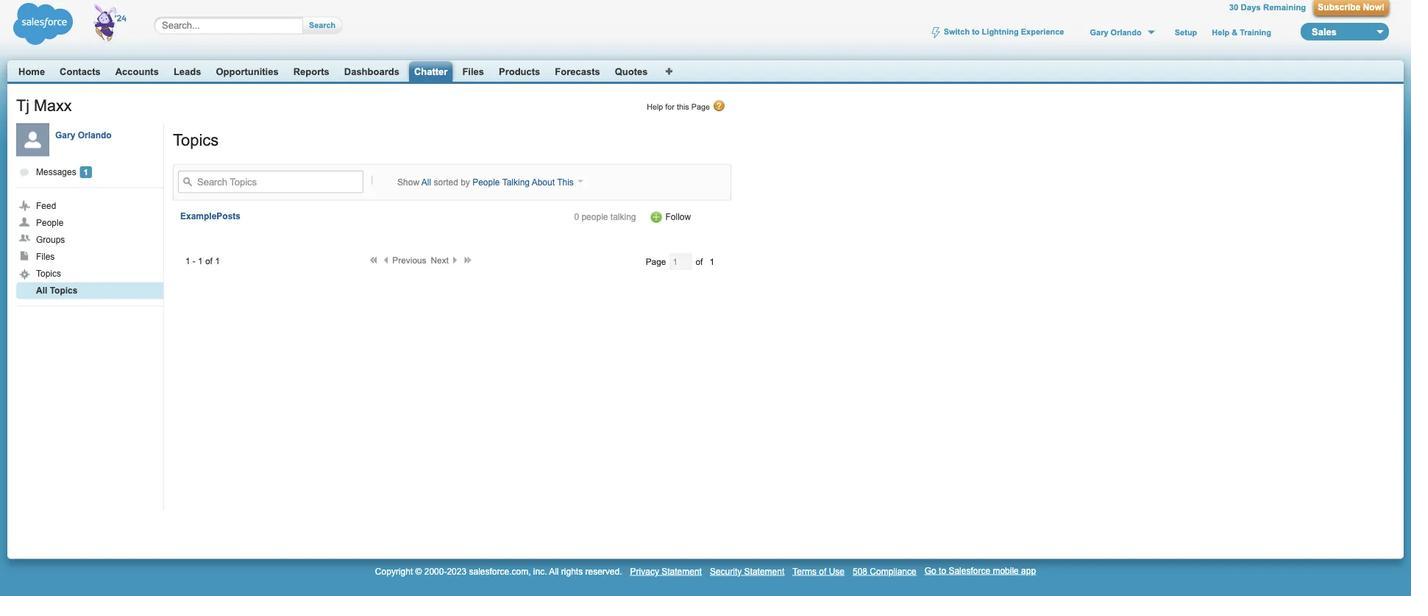 Task type: vqa. For each thing, say whether or not it's contained in the screenshot.
Lightning
yes



Task type: locate. For each thing, give the bounding box(es) containing it.
app
[[1022, 565, 1036, 575]]

contacts
[[60, 66, 101, 77]]

1 inside messages 1
[[84, 167, 88, 177]]

talking
[[611, 212, 636, 222]]

sales
[[1312, 26, 1337, 37]]

1 horizontal spatial gary orlando
[[1090, 28, 1142, 37]]

1 vertical spatial orlando
[[78, 130, 112, 140]]

0 horizontal spatial all
[[36, 286, 47, 295]]

gary down maxx
[[55, 130, 75, 140]]

0 horizontal spatial orlando
[[78, 130, 112, 140]]

1 vertical spatial gary orlando
[[55, 130, 112, 140]]

0 horizontal spatial gary orlando
[[55, 130, 112, 140]]

leads link
[[174, 66, 201, 77]]

1 horizontal spatial of
[[696, 256, 703, 266]]

exampleposts
[[180, 211, 241, 221]]

topics
[[173, 131, 219, 149], [36, 269, 61, 279], [50, 286, 78, 295]]

gary right experience at the right top of page
[[1090, 28, 1109, 37]]

to right go
[[939, 565, 946, 575]]

0 vertical spatial people
[[473, 177, 500, 187]]

security
[[710, 566, 742, 576]]

0 horizontal spatial people
[[36, 218, 64, 228]]

30 days remaining
[[1230, 3, 1306, 12]]

1 vertical spatial people
[[36, 218, 64, 228]]

people up groups
[[36, 218, 64, 228]]

1 horizontal spatial gary
[[1090, 28, 1109, 37]]

page left page 'text box' on the top of the page
[[646, 256, 666, 266]]

help left &
[[1212, 28, 1230, 37]]

reserved.
[[585, 566, 622, 576]]

follow link
[[666, 212, 691, 222]]

None button
[[1314, 0, 1389, 15], [303, 17, 336, 34], [1314, 0, 1389, 15], [303, 17, 336, 34]]

of right page 'text box' on the top of the page
[[696, 256, 703, 266]]

files
[[462, 66, 484, 77], [36, 252, 55, 262]]

reports
[[293, 66, 330, 77]]

of 1
[[696, 256, 715, 266]]

files link
[[462, 66, 484, 77], [16, 248, 163, 265]]

1 statement from the left
[[662, 566, 702, 576]]

files link right chatter
[[462, 66, 484, 77]]

experience
[[1021, 28, 1064, 37]]

people
[[582, 212, 608, 222]]

0 horizontal spatial statement
[[662, 566, 702, 576]]

1 vertical spatial to
[[939, 565, 946, 575]]

setup
[[1175, 28, 1198, 37]]

help for this page
[[647, 102, 710, 111]]

gary orlando left setup
[[1090, 28, 1142, 37]]

0 horizontal spatial page
[[646, 256, 666, 266]]

2 vertical spatial all
[[549, 566, 559, 576]]

1 horizontal spatial orlando
[[1111, 28, 1142, 37]]

1 horizontal spatial page
[[692, 102, 710, 111]]

feed
[[36, 201, 56, 211]]

copyright
[[375, 566, 413, 576]]

gary orlando image
[[16, 123, 49, 156]]

contacts link
[[60, 66, 101, 77]]

products link
[[499, 66, 540, 77]]

terms of use
[[793, 566, 845, 576]]

1 - 1 of  1
[[185, 256, 220, 266]]

accounts
[[115, 66, 159, 77]]

messages
[[36, 167, 76, 177]]

2000-
[[424, 566, 447, 576]]

2 vertical spatial topics
[[50, 286, 78, 295]]

help & training link
[[1212, 28, 1272, 37]]

0 vertical spatial topics
[[173, 131, 219, 149]]

1 vertical spatial page
[[646, 256, 666, 266]]

gary orlando down maxx
[[55, 130, 112, 140]]

1 vertical spatial help
[[647, 102, 663, 111]]

1 horizontal spatial help
[[1212, 28, 1230, 37]]

orlando
[[1111, 28, 1142, 37], [78, 130, 112, 140]]

files down groups
[[36, 252, 55, 262]]

2 horizontal spatial all
[[549, 566, 559, 576]]

1 vertical spatial files
[[36, 252, 55, 262]]

to inside switch to lightning experience link
[[972, 28, 980, 37]]

all right show
[[422, 177, 431, 187]]

help left for on the left top of page
[[647, 102, 663, 111]]

of left use
[[819, 566, 827, 576]]

1 vertical spatial files link
[[16, 248, 163, 265]]

Search Topics text field
[[178, 170, 364, 193]]

0 horizontal spatial to
[[939, 565, 946, 575]]

files link down "people" link at top
[[16, 248, 163, 265]]

2 horizontal spatial of
[[819, 566, 827, 576]]

|
[[371, 174, 373, 184]]

to for switch
[[972, 28, 980, 37]]

Search... text field
[[162, 20, 288, 31]]

0 vertical spatial page
[[692, 102, 710, 111]]

to
[[972, 28, 980, 37], [939, 565, 946, 575]]

1 horizontal spatial files
[[462, 66, 484, 77]]

0 vertical spatial files link
[[462, 66, 484, 77]]

for
[[666, 102, 675, 111]]

None search field
[[138, 0, 353, 51]]

1 horizontal spatial statement
[[744, 566, 785, 576]]

gary orlando
[[1090, 28, 1142, 37], [55, 130, 112, 140]]

topics down leads link
[[173, 131, 219, 149]]

2 statement from the left
[[744, 566, 785, 576]]

remaining
[[1264, 3, 1306, 12]]

people
[[473, 177, 500, 187], [36, 218, 64, 228]]

all right inc.
[[549, 566, 559, 576]]

0 vertical spatial to
[[972, 28, 980, 37]]

topics up all topics in the left top of the page
[[36, 269, 61, 279]]

next link
[[431, 255, 459, 265]]

forecasts link
[[555, 66, 600, 77]]

files right chatter
[[462, 66, 484, 77]]

feed link
[[16, 198, 163, 215]]

people right by
[[473, 177, 500, 187]]

0 vertical spatial all
[[422, 177, 431, 187]]

all down topics link
[[36, 286, 47, 295]]

copyright © 2000-2023 salesforce.com, inc. all rights reserved.
[[375, 566, 622, 576]]

508 compliance link
[[853, 566, 917, 576]]

of right '-'
[[205, 256, 213, 266]]

topics down topics link
[[50, 286, 78, 295]]

1 horizontal spatial all
[[422, 177, 431, 187]]

orlando up messages 1
[[78, 130, 112, 140]]

0 vertical spatial orlando
[[1111, 28, 1142, 37]]

training
[[1240, 28, 1272, 37]]

tj maxx
[[16, 96, 72, 114]]

30
[[1230, 3, 1239, 12]]

0 horizontal spatial help
[[647, 102, 663, 111]]

all topics
[[36, 286, 78, 295]]

last page image
[[465, 256, 471, 263]]

page right this
[[692, 102, 710, 111]]

chatter
[[414, 66, 448, 77]]

1 vertical spatial topics
[[36, 269, 61, 279]]

2023
[[447, 566, 467, 576]]

statement right privacy on the bottom
[[662, 566, 702, 576]]

go
[[925, 565, 937, 575]]

this
[[557, 177, 574, 187]]

previous link
[[383, 255, 427, 265]]

statement
[[662, 566, 702, 576], [744, 566, 785, 576]]

all topics link
[[16, 282, 163, 299]]

to right switch
[[972, 28, 980, 37]]

1 vertical spatial all
[[36, 286, 47, 295]]

leads
[[174, 66, 201, 77]]

groups
[[36, 235, 65, 245]]

orlando left setup
[[1111, 28, 1142, 37]]

show all sorted by people talking about this
[[397, 177, 574, 187]]

use
[[829, 566, 845, 576]]

1 horizontal spatial to
[[972, 28, 980, 37]]

by
[[461, 177, 470, 187]]

compliance
[[870, 566, 917, 576]]

0 horizontal spatial gary
[[55, 130, 75, 140]]

help for help for this page
[[647, 102, 663, 111]]

help & training
[[1212, 28, 1272, 37]]

0 vertical spatial help
[[1212, 28, 1230, 37]]

-
[[193, 256, 196, 266]]

1 vertical spatial gary
[[55, 130, 75, 140]]

statement right security
[[744, 566, 785, 576]]

1
[[84, 167, 88, 177], [185, 256, 190, 266], [198, 256, 203, 266], [215, 256, 220, 266], [710, 256, 715, 266]]



Task type: describe. For each thing, give the bounding box(es) containing it.
go to salesforce mobile app link
[[925, 565, 1036, 575]]

switch
[[944, 28, 970, 37]]

products
[[499, 66, 540, 77]]

statement for privacy statement
[[662, 566, 702, 576]]

0 people talking
[[574, 212, 636, 222]]

salesforce
[[949, 565, 991, 575]]

0 horizontal spatial files
[[36, 252, 55, 262]]

privacy statement link
[[630, 566, 702, 576]]

about
[[532, 177, 555, 187]]

previous
[[392, 255, 427, 265]]

maxx
[[34, 96, 72, 114]]

sorted
[[434, 177, 458, 187]]

gary orlando link
[[55, 130, 112, 140]]

dashboards
[[344, 66, 400, 77]]

forecasts
[[555, 66, 600, 77]]

©
[[415, 566, 422, 576]]

setup link
[[1175, 28, 1198, 37]]

follow
[[666, 212, 691, 222]]

0 vertical spatial files
[[462, 66, 484, 77]]

salesforce.com image
[[10, 0, 138, 48]]

previous image
[[384, 256, 391, 263]]

switch to lightning experience link
[[931, 27, 1064, 39]]

dashboards link
[[344, 66, 400, 77]]

tj
[[16, 96, 29, 114]]

help for this page link
[[647, 100, 726, 112]]

terms of use link
[[793, 566, 845, 576]]

rights
[[561, 566, 583, 576]]

508 compliance
[[853, 566, 917, 576]]

switch to lightning experience
[[944, 28, 1064, 37]]

30 days remaining link
[[1230, 3, 1306, 12]]

508
[[853, 566, 868, 576]]

opportunities
[[216, 66, 279, 77]]

messages link
[[16, 164, 80, 181]]

talking
[[502, 177, 530, 187]]

quotes
[[615, 66, 648, 77]]

exampleposts link
[[180, 211, 241, 221]]

salesforce.com,
[[469, 566, 531, 576]]

1 horizontal spatial people
[[473, 177, 500, 187]]

all inside all topics link
[[36, 286, 47, 295]]

reports link
[[293, 66, 330, 77]]

all tabs image
[[665, 66, 674, 75]]

0 vertical spatial gary
[[1090, 28, 1109, 37]]

help for this page (new window) image
[[714, 100, 726, 112]]

follow this topic to receive updates in your feed. image
[[651, 211, 662, 222]]

home
[[18, 66, 45, 77]]

privacy statement
[[630, 566, 702, 576]]

first page image
[[370, 256, 377, 263]]

Page text field
[[670, 253, 692, 270]]

mobile
[[993, 565, 1019, 575]]

inc.
[[533, 566, 547, 576]]

messages 1
[[36, 167, 88, 177]]

1 horizontal spatial files link
[[462, 66, 484, 77]]

0 horizontal spatial files link
[[16, 248, 163, 265]]

to for go
[[939, 565, 946, 575]]

quotes link
[[615, 66, 648, 77]]

opportunities link
[[216, 66, 279, 77]]

security statement
[[710, 566, 785, 576]]

go to salesforce mobile app
[[925, 565, 1036, 575]]

help for help & training
[[1212, 28, 1230, 37]]

next
[[431, 255, 449, 265]]

this
[[677, 102, 689, 111]]

0 horizontal spatial of
[[205, 256, 213, 266]]

home link
[[18, 66, 45, 77]]

0 vertical spatial gary orlando
[[1090, 28, 1142, 37]]

show
[[397, 177, 420, 187]]

next image
[[450, 256, 457, 263]]

statement for security statement
[[744, 566, 785, 576]]

chatter link
[[414, 66, 448, 78]]

&
[[1232, 28, 1238, 37]]

groups link
[[16, 231, 163, 248]]

terms
[[793, 566, 817, 576]]

lightning
[[982, 28, 1019, 37]]

security statement link
[[710, 566, 785, 576]]

0
[[574, 212, 579, 222]]

topics link
[[16, 265, 163, 282]]

accounts link
[[115, 66, 159, 77]]

privacy
[[630, 566, 659, 576]]



